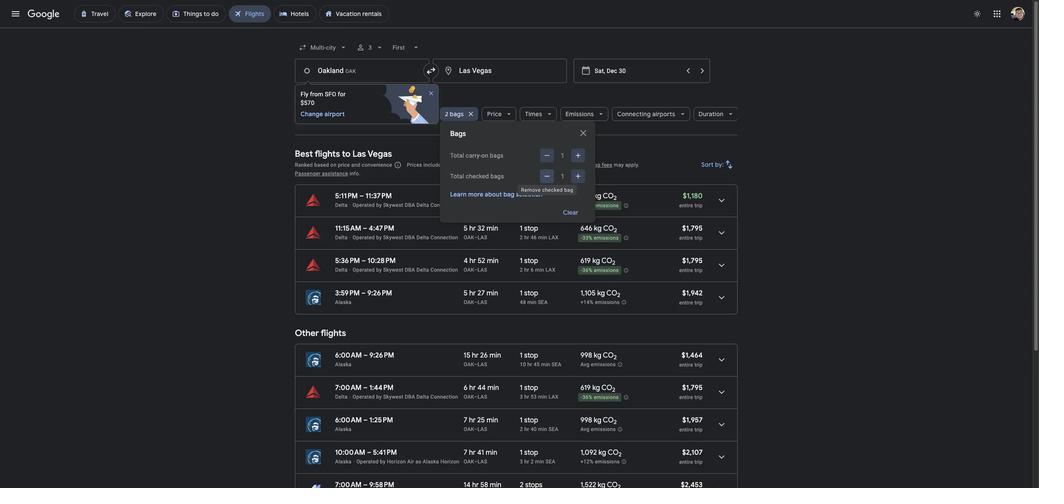 Task type: describe. For each thing, give the bounding box(es) containing it.
– inside 3:59 pm – 9:26 pm alaska
[[362, 289, 366, 298]]

+14%
[[581, 300, 594, 306]]

min inside '1 stop 10 hr 45 min sea'
[[541, 362, 550, 368]]

-11% emissions
[[581, 203, 619, 209]]

1 vertical spatial bags
[[490, 152, 504, 159]]

- for 4 hr 52 min
[[581, 268, 583, 274]]

sea for 7 hr 41 min
[[546, 459, 556, 465]]

min inside 7 hr 41 min oak – las
[[486, 449, 498, 458]]

619 kg co 2 for 4 hr 52 min
[[581, 257, 616, 267]]

may
[[614, 162, 624, 168]]

assistance
[[322, 171, 348, 177]]

1 stop 3 hr 53 min lax
[[520, 384, 559, 401]]

11:37 pm
[[366, 192, 392, 201]]

45
[[534, 362, 540, 368]]

4 hr 52 min oak – las
[[464, 257, 499, 273]]

dba for 4:47 pm
[[405, 235, 415, 241]]

hr inside 1 stop 3 hr 2 min sea
[[525, 459, 529, 465]]

48
[[520, 300, 526, 306]]

– inside 4 hr 52 min oak – las
[[474, 267, 478, 273]]

entire for 7 hr 41 min
[[680, 460, 693, 466]]

clear button
[[553, 202, 589, 223]]

trip inside $1,180 entire trip
[[695, 203, 703, 209]]

10:28 pm
[[368, 257, 396, 266]]

leaves oakland international airport at 5:11 pm on saturday, december 30 and arrives at harry reid international airport at 11:37 pm on saturday, december 30. element
[[335, 192, 392, 201]]

2 inside 1 stop 2 hr 46 min lax
[[520, 235, 523, 241]]

1795 US dollars text field
[[683, 257, 703, 266]]

10
[[520, 362, 526, 368]]

total checked bags
[[450, 173, 504, 180]]

Departure time: 10:00 AM. text field
[[335, 449, 365, 458]]

include
[[424, 162, 441, 168]]

leaves oakland international airport at 10:00 am on saturday, december 30 and arrives at harry reid international airport at 5:41 pm on saturday, december 30. element
[[335, 449, 397, 458]]

5:36 pm
[[335, 257, 360, 266]]

1795 US dollars text field
[[683, 384, 703, 393]]

$1,464
[[682, 352, 703, 360]]

learn more about bag selection
[[450, 191, 543, 199]]

remove checked bag
[[521, 187, 573, 193]]

6 hr 44 min oak – las
[[464, 384, 499, 401]]

Arrival time: 1:44 PM. text field
[[369, 384, 394, 393]]

sort by:
[[702, 161, 724, 169]]

+12%
[[581, 460, 594, 466]]

entire for 6 hr 44 min
[[680, 395, 693, 401]]

las for 32
[[478, 235, 488, 241]]

alaska for 7 hr 25 min
[[335, 427, 352, 433]]

ranked
[[295, 162, 313, 168]]

1 stop flight. element for 6 hr 44 min
[[520, 384, 538, 394]]

and inside "prices include required taxes + fees for 3 passengers. optional charges and bag fees may apply. passenger assistance"
[[581, 162, 590, 168]]

– inside 15 hr 26 min oak – las
[[474, 362, 478, 368]]

co for 7 hr 25 min
[[603, 417, 614, 425]]

clear
[[563, 209, 578, 217]]

7 hr 41 min oak – las
[[464, 449, 498, 465]]

5 for 5 hr 32 min
[[464, 225, 468, 233]]

min inside total duration 6 hr 26 min. element
[[487, 192, 499, 201]]

$1,795 for $1,180
[[683, 225, 703, 233]]

min inside 4 hr 52 min oak – las
[[487, 257, 499, 266]]

total duration 5 hr 27 min. element
[[464, 289, 520, 299]]

bag inside "prices include required taxes + fees for 3 passengers. optional charges and bag fees may apply. passenger assistance"
[[592, 162, 601, 168]]

co for 7 hr 41 min
[[608, 449, 619, 458]]

duration
[[699, 110, 724, 118]]

taxes
[[464, 162, 477, 168]]

layover (1 of 1) is a 2 hr 40 min layover at seattle-tacoma international airport in seattle. element
[[520, 427, 576, 433]]

oak for 5 hr 27 min
[[464, 300, 474, 306]]

2 $1,795 from the top
[[683, 257, 703, 266]]

connection for 11:37 pm
[[431, 202, 458, 209]]

Arrival time: 1:25 PM. text field
[[370, 417, 393, 425]]

swap origin and destination. image
[[426, 66, 436, 76]]

– inside 5 hr 27 min oak – las
[[474, 300, 478, 306]]

selection
[[516, 191, 543, 199]]

6:00 am – 1:25 pm alaska
[[335, 417, 393, 433]]

hr inside 5 hr 27 min oak – las
[[469, 289, 476, 298]]

min inside 7 hr 25 min oak – las
[[487, 417, 498, 425]]

trip for 4 hr 52 min
[[695, 268, 703, 274]]

32
[[478, 225, 485, 233]]

1 and from the left
[[351, 162, 360, 168]]

oak for 6 hr 44 min
[[464, 395, 474, 401]]

min inside 1 stop 2 hr 40 min sea
[[538, 427, 547, 433]]

2453 US dollars text field
[[681, 481, 703, 489]]

Departure time: 7:00 AM. text field
[[335, 384, 362, 393]]

learn more about bag selection link
[[450, 191, 543, 199]]

3 inside "prices include required taxes + fees for 3 passengers. optional charges and bag fees may apply. passenger assistance"
[[503, 162, 506, 168]]

total duration 4 hr 52 min. element
[[464, 257, 520, 267]]

sea for 7 hr 25 min
[[549, 427, 559, 433]]

7 for 7 hr 25 min
[[464, 417, 468, 425]]

main content containing best flights to las vegas
[[295, 142, 738, 489]]

based
[[314, 162, 329, 168]]

min inside 6 hr 44 min oak – las
[[488, 384, 499, 393]]

– inside 6:00 am – 1:25 pm alaska
[[364, 417, 368, 425]]

for inside "prices include required taxes + fees for 3 passengers. optional charges and bag fees may apply. passenger assistance"
[[495, 162, 502, 168]]

+14% emissions
[[581, 300, 620, 306]]

2 inside 1 stop 3 hr 2 min sea
[[531, 459, 534, 465]]

$1,180 entire trip
[[680, 192, 703, 209]]

price
[[487, 110, 502, 118]]

5:11 pm
[[335, 192, 358, 201]]

1 stop 3 hr 2 min sea
[[520, 449, 556, 465]]

duration button
[[694, 104, 739, 125]]

filters
[[320, 110, 337, 118]]

flight details. leaves oakland international airport at 3:59 pm on saturday, december 30 and arrives at harry reid international airport at 9:26 pm on saturday, december 30. image
[[712, 288, 732, 308]]

prices
[[407, 162, 422, 168]]

2 $1,795 entire trip from the top
[[680, 257, 703, 274]]

$1,795 entire trip for $1,464
[[680, 384, 703, 401]]

operated down leaves oakland international airport at 10:00 am on saturday, december 30 and arrives at harry reid international airport at 5:41 pm on saturday, december 30. element
[[357, 459, 379, 465]]

$1,795 entire trip for $1,180
[[680, 225, 703, 241]]

hr inside 1 stop 2 hr 40 min sea
[[525, 427, 529, 433]]

$1,942 entire trip
[[680, 289, 703, 306]]

flights for other
[[321, 328, 346, 339]]

Arrival time: 4:47 PM. text field
[[369, 225, 394, 233]]

hr inside '1 stop 10 hr 45 min sea'
[[528, 362, 533, 368]]

stop for 1 stop 3 hr 53 min lax
[[524, 384, 538, 393]]

– right 5:11 pm text field
[[360, 192, 364, 201]]

flight details. leaves oakland international airport at 5:36 pm on saturday, december 30 and arrives at harry reid international airport at 10:28 pm on saturday, december 30. image
[[712, 255, 732, 276]]

stop for 1 stop 3 hr 2 min sea
[[524, 449, 538, 458]]

bag inside search box
[[504, 191, 515, 199]]

3 inside 1 stop 3 hr 2 min sea
[[520, 459, 523, 465]]

Arrival time: 9:26 PM. text field
[[370, 352, 394, 360]]

sea inside 1 stop 48 min sea
[[538, 300, 548, 306]]

– left 1:44 pm at the left
[[363, 384, 368, 393]]

flight details. leaves oakland international airport at 5:11 pm on saturday, december 30 and arrives at harry reid international airport at 11:37 pm on saturday, december 30. image
[[712, 190, 732, 211]]

oak for 7 hr 25 min
[[464, 427, 474, 433]]

passenger
[[295, 171, 321, 177]]

all filters (1)
[[311, 110, 345, 118]]

33%
[[583, 235, 593, 241]]

trip for 6 hr 44 min
[[695, 395, 703, 401]]

27
[[478, 289, 485, 298]]

5:11 pm – 11:37 pm
[[335, 192, 392, 201]]

layover (1 of 1) is a 10 hr 45 min layover at seattle-tacoma international airport in seattle. element
[[520, 362, 576, 369]]

entire for 15 hr 26 min
[[680, 363, 693, 369]]

price
[[338, 162, 350, 168]]

1 for 4 hr 52 min
[[520, 257, 523, 266]]

stop for 1 stop 10 hr 45 min sea
[[524, 352, 538, 360]]

Arrival time: 9:58 PM. text field
[[369, 481, 394, 489]]

5 hr 27 min oak – las
[[464, 289, 498, 306]]

flight details. leaves oakland international airport at 11:15 am on saturday, december 30 and arrives at harry reid international airport at 4:47 pm on saturday, december 30. image
[[712, 223, 732, 244]]

46
[[531, 235, 537, 241]]

1 for 5 hr 27 min
[[520, 289, 523, 298]]

trip for 7 hr 41 min
[[695, 460, 703, 466]]

26 for 6
[[478, 192, 485, 201]]

alaska for 15 hr 26 min
[[335, 362, 352, 368]]

-33% emissions
[[581, 235, 619, 241]]

apply.
[[626, 162, 640, 168]]

1 stop 2 hr 46 min lax
[[520, 225, 559, 241]]

main menu image
[[10, 9, 21, 19]]

998 kg co 2 for $1,957
[[581, 417, 617, 427]]

layover (1 of 1) is a 3 hr 2 min layover at seattle-tacoma international airport in seattle. element
[[520, 459, 576, 466]]

operated for 11:15 am
[[353, 235, 375, 241]]

operated by skywest dba delta connection for 4:47 pm
[[353, 235, 458, 241]]

stop for 1 stop 2 hr 6 min lax
[[524, 257, 538, 266]]

– left arrival time: 5:41 pm. text box at the left bottom
[[367, 449, 371, 458]]

sort by: button
[[698, 154, 738, 175]]

passengers.
[[508, 162, 537, 168]]

1 - from the top
[[581, 203, 583, 209]]

min inside 1 stop 48 min sea
[[528, 300, 537, 306]]

connecting airports
[[617, 110, 676, 118]]

flight details. leaves oakland international airport at 7:00 am on saturday, december 30 and arrives at harry reid international airport at 9:58 pm on saturday, december 30. image
[[712, 480, 732, 489]]

36% for 6 hr 44 min
[[583, 395, 593, 401]]

Arrival time: 11:37 PM. text field
[[366, 192, 392, 201]]

min inside 5 hr 27 min oak – las
[[487, 289, 498, 298]]

leaves oakland international airport at 7:00 am on saturday, december 30 and arrives at harry reid international airport at 9:58 pm on saturday, december 30. element
[[335, 481, 394, 489]]

passenger assistance button
[[295, 171, 348, 177]]

2 stops flight. element
[[520, 481, 543, 489]]

co for 5 hr 32 min
[[603, 225, 614, 233]]

oak for 5 hr 32 min
[[464, 235, 474, 241]]

operated for 5:36 pm
[[353, 267, 375, 273]]

entire for 4 hr 52 min
[[680, 268, 693, 274]]

kg inside 868 kg co 2
[[594, 192, 602, 201]]

none search field containing bags
[[295, 37, 739, 223]]

air
[[408, 459, 414, 465]]

kg for 15 hr 26 min
[[594, 352, 602, 360]]

times
[[525, 110, 542, 118]]

times button
[[520, 104, 557, 125]]

1180 US dollars text field
[[683, 192, 703, 201]]

6:00 am – 9:26 pm alaska
[[335, 352, 394, 368]]

36% for 4 hr 52 min
[[583, 268, 593, 274]]

Arrival time: 10:28 PM. text field
[[368, 257, 396, 266]]

Departure time: 6:00 AM. text field
[[335, 417, 362, 425]]

from
[[310, 91, 323, 98]]

1 for 6 hr 44 min
[[520, 384, 523, 393]]

$1,942
[[683, 289, 703, 298]]

by down arrival time: 5:41 pm. text box at the left bottom
[[380, 459, 386, 465]]

operated for 5:11 pm
[[353, 202, 375, 209]]

2 inside 1 stop 2 hr 40 min sea
[[520, 427, 523, 433]]

1:44 pm
[[369, 384, 394, 393]]

entire for 5 hr 27 min
[[680, 300, 693, 306]]

avg emissions for $1,464
[[581, 362, 616, 368]]

– inside 6:00 am – 9:26 pm alaska
[[364, 352, 368, 360]]

619 for 6 hr 44 min
[[581, 384, 591, 393]]

7 hr 25 min oak – las
[[464, 417, 498, 433]]

co for 5 hr 27 min
[[607, 289, 618, 298]]

1 for 15 hr 26 min
[[520, 352, 523, 360]]

avg for 7 hr 25 min
[[581, 427, 590, 433]]

hr inside 4 hr 52 min oak – las
[[470, 257, 476, 266]]

2 inside 646 kg co 2
[[614, 227, 617, 235]]

6:00 am for 9:26 pm
[[335, 352, 362, 360]]

for inside fly from sfo for $570 change airport
[[338, 91, 346, 98]]

15
[[464, 352, 471, 360]]

required
[[443, 162, 463, 168]]

layover (1 of 1) is a 2 hr 6 min layover at los angeles international airport in los angeles. element
[[520, 267, 576, 274]]

fly
[[301, 91, 309, 98]]

4
[[464, 257, 468, 266]]

– inside 7 hr 25 min oak – las
[[474, 427, 478, 433]]

$2,107 entire trip
[[680, 449, 703, 466]]

trip for 5 hr 32 min
[[695, 235, 703, 241]]

loading results progress bar
[[0, 28, 1033, 29]]

1 stop flight. element for 15 hr 26 min
[[520, 352, 538, 362]]

2 bags
[[445, 110, 464, 118]]

hr inside 1 stop 2 hr 6 min lax
[[525, 267, 529, 273]]

$1,180
[[683, 192, 703, 201]]

3 inside 1 stop 3 hr 53 min lax
[[520, 395, 523, 401]]

$570
[[301, 99, 315, 106]]

10:00 am – 5:41 pm
[[335, 449, 397, 458]]

bags inside 2 bags popup button
[[450, 110, 464, 118]]

$1,957 entire trip
[[680, 417, 703, 433]]

3 inside 3 'popup button'
[[369, 44, 372, 51]]

skywest for 1:44 pm
[[383, 395, 403, 401]]

as
[[416, 459, 421, 465]]

1 1 stop flight. element from the top
[[520, 192, 538, 202]]

1 stop 2 hr 40 min sea
[[520, 417, 559, 433]]

remove
[[521, 187, 541, 193]]

3 button
[[353, 37, 388, 58]]

connection for 1:44 pm
[[431, 395, 458, 401]]

add flight button
[[295, 90, 344, 104]]

sfo
[[325, 91, 336, 98]]

trip for 15 hr 26 min
[[695, 363, 703, 369]]



Task type: vqa. For each thing, say whether or not it's contained in the screenshot.
Zrh
no



Task type: locate. For each thing, give the bounding box(es) containing it.
avg right layover (1 of 1) is a 10 hr 45 min layover at seattle-tacoma international airport in seattle. element
[[581, 362, 590, 368]]

stop for 1 stop
[[524, 192, 538, 201]]

0 vertical spatial 36%
[[583, 268, 593, 274]]

operated by horizon air as alaska horizon
[[357, 459, 460, 465]]

las for 25
[[478, 427, 488, 433]]

fees right the + on the top of the page
[[483, 162, 493, 168]]

stop inside 1 stop 3 hr 2 min sea
[[524, 449, 538, 458]]

2 vertical spatial bags
[[491, 173, 504, 180]]

entire inside $1,180 entire trip
[[680, 203, 693, 209]]

min inside 1 stop 2 hr 46 min lax
[[538, 235, 547, 241]]

1 36% from the top
[[583, 268, 593, 274]]

6 for 6 hr 44 min oak – las
[[464, 384, 468, 393]]

by for 11:37 pm
[[376, 202, 382, 209]]

kg for 4 hr 52 min
[[593, 257, 600, 266]]

stop
[[524, 192, 538, 201], [524, 225, 538, 233], [524, 257, 538, 266], [524, 289, 538, 298], [524, 352, 538, 360], [524, 384, 538, 393], [524, 417, 538, 425], [524, 449, 538, 458]]

airport
[[325, 110, 345, 118]]

2 vertical spatial lax
[[549, 395, 559, 401]]

co for 15 hr 26 min
[[603, 352, 614, 360]]

2 - from the top
[[581, 235, 583, 241]]

2 and from the left
[[581, 162, 590, 168]]

6 left more
[[464, 192, 468, 201]]

trip down $1,464
[[695, 363, 703, 369]]

carry-
[[466, 152, 482, 159]]

0 vertical spatial 7
[[464, 417, 468, 425]]

25
[[477, 417, 485, 425]]

0 vertical spatial on
[[482, 152, 489, 159]]

alaska down 10:00 am
[[335, 459, 352, 465]]

total duration 15 hr 26 min. element
[[464, 352, 520, 362]]

min inside 1 stop 3 hr 2 min sea
[[535, 459, 544, 465]]

6 oak from the top
[[464, 427, 474, 433]]

las for 52
[[478, 267, 488, 273]]

0 horizontal spatial for
[[338, 91, 346, 98]]

1 vertical spatial avg
[[581, 427, 590, 433]]

0 vertical spatial 998
[[581, 352, 592, 360]]

las down 27
[[478, 300, 488, 306]]

stop for 1 stop 2 hr 40 min sea
[[524, 417, 538, 425]]

las inside 6 hr 44 min oak – las
[[478, 395, 488, 401]]

2 stop from the top
[[524, 225, 538, 233]]

36% up 1,105
[[583, 268, 593, 274]]

7 inside 7 hr 25 min oak – las
[[464, 417, 468, 425]]

26 for 15
[[480, 352, 488, 360]]

connection for 10:28 pm
[[431, 267, 458, 273]]

– down "25"
[[474, 427, 478, 433]]

emissions
[[566, 110, 594, 118]]

1 stop flight. element for 5 hr 32 min
[[520, 225, 538, 234]]

las for 26
[[478, 362, 488, 368]]

– down total duration 4 hr 52 min. element
[[474, 267, 478, 273]]

1957 US dollars text field
[[683, 417, 703, 425]]

skywest down arrival time: 10:28 pm. text field
[[383, 267, 403, 273]]

oak down total duration 7 hr 41 min. element
[[464, 459, 474, 465]]

1 stop 48 min sea
[[520, 289, 548, 306]]

fly from sfo for $570 change airport
[[301, 91, 346, 118]]

1 $1,795 entire trip from the top
[[680, 225, 703, 241]]

hr left 27
[[469, 289, 476, 298]]

1 vertical spatial for
[[495, 162, 502, 168]]

flight details. leaves oakland international airport at 7:00 am on saturday, december 30 and arrives at harry reid international airport at 1:44 pm on saturday, december 30. image
[[712, 382, 732, 403]]

1 horizontal spatial horizon
[[441, 459, 460, 465]]

1464 US dollars text field
[[682, 352, 703, 360]]

4 operated by skywest dba delta connection from the top
[[353, 395, 458, 401]]

oak up 4
[[464, 235, 474, 241]]

3
[[369, 44, 372, 51], [503, 162, 506, 168], [520, 395, 523, 401], [520, 459, 523, 465]]

5 1 stop flight. element from the top
[[520, 352, 538, 362]]

trip down 1942 us dollars text field
[[695, 300, 703, 306]]

3 oak from the top
[[464, 300, 474, 306]]

1 stop flight. element for 4 hr 52 min
[[520, 257, 538, 267]]

2 998 from the top
[[581, 417, 592, 425]]

checked up layover (1 of 1) is a 2 hr 46 min layover at salt lake city international airport in salt lake city. element
[[542, 187, 563, 193]]

skywest for 11:37 pm
[[383, 202, 403, 209]]

2 inside 868 kg co 2
[[614, 195, 617, 202]]

3 - from the top
[[581, 268, 583, 274]]

2 6:00 am from the top
[[335, 417, 362, 425]]

total duration 7 hr 25 min. element
[[464, 417, 520, 427]]

co inside 1,092 kg co 2
[[608, 449, 619, 458]]

entire
[[680, 203, 693, 209], [680, 235, 693, 241], [680, 268, 693, 274], [680, 300, 693, 306], [680, 363, 693, 369], [680, 395, 693, 401], [680, 427, 693, 433], [680, 460, 693, 466]]

1 619 from the top
[[581, 257, 591, 266]]

- for 5 hr 32 min
[[581, 235, 583, 241]]

1 horizontal spatial checked
[[542, 187, 563, 193]]

1 inside 1 stop 48 min sea
[[520, 289, 523, 298]]

oak down total duration 5 hr 27 min. element
[[464, 300, 474, 306]]

alaska down departure time: 6:00 am. text field
[[335, 362, 352, 368]]

leaves oakland international airport at 7:00 am on saturday, december 30 and arrives at harry reid international airport at 1:44 pm on saturday, december 30. element
[[335, 384, 394, 393]]

– down 27
[[474, 300, 478, 306]]

1942 US dollars text field
[[683, 289, 703, 298]]

min inside '5 hr 32 min oak – las'
[[487, 225, 498, 233]]

+
[[479, 162, 482, 168]]

$1,795 down $1,464 entire trip
[[683, 384, 703, 393]]

checked
[[466, 173, 489, 180], [542, 187, 563, 193]]

$1,795 down $1,180 entire trip
[[683, 225, 703, 233]]

trip for 5 hr 27 min
[[695, 300, 703, 306]]

1 horizontal spatial on
[[482, 152, 489, 159]]

-
[[581, 203, 583, 209], [581, 235, 583, 241], [581, 268, 583, 274], [581, 395, 583, 401]]

checked for remove
[[542, 187, 563, 193]]

kg for 5 hr 27 min
[[598, 289, 605, 298]]

kg for 7 hr 41 min
[[599, 449, 606, 458]]

co for 4 hr 52 min
[[602, 257, 613, 266]]

sea for 15 hr 26 min
[[552, 362, 562, 368]]

hr inside 7 hr 41 min oak – las
[[469, 449, 476, 458]]

operated down leaves oakland international airport at 7:00 am on saturday, december 30 and arrives at harry reid international airport at 1:44 pm on saturday, december 30. element
[[353, 395, 375, 401]]

7
[[464, 417, 468, 425], [464, 449, 468, 458]]

las inside 4 hr 52 min oak – las
[[478, 267, 488, 273]]

operated for 7:00 am
[[353, 395, 375, 401]]

by down 1:44 pm at the left
[[376, 395, 382, 401]]

3 trip from the top
[[695, 268, 703, 274]]

bags up bags at the top left
[[450, 110, 464, 118]]

6 trip from the top
[[695, 395, 703, 401]]

None text field
[[295, 59, 429, 83], [433, 59, 567, 83], [295, 59, 429, 83], [433, 59, 567, 83]]

min inside 1 stop 3 hr 53 min lax
[[538, 395, 547, 401]]

by for 10:28 pm
[[376, 267, 382, 273]]

1 vertical spatial 5
[[464, 289, 468, 298]]

avg emissions for $1,957
[[581, 427, 616, 433]]

operated by skywest dba delta connection for 1:44 pm
[[353, 395, 458, 401]]

hr inside 15 hr 26 min oak – las
[[472, 352, 479, 360]]

connection left '5 hr 32 min oak – las'
[[431, 235, 458, 241]]

9:26 pm for 3:59 pm
[[368, 289, 392, 298]]

1 vertical spatial 9:26 pm
[[370, 352, 394, 360]]

1 vertical spatial 619 kg co 2
[[581, 384, 616, 394]]

2 entire from the top
[[680, 235, 693, 241]]

1 total from the top
[[450, 152, 464, 159]]

5 entire from the top
[[680, 363, 693, 369]]

oak for 7 hr 41 min
[[464, 459, 474, 465]]

on for based
[[331, 162, 337, 168]]

Departure text field
[[595, 59, 681, 83]]

close image
[[428, 90, 435, 97]]

price button
[[482, 104, 517, 125]]

41
[[477, 449, 484, 458]]

4 1 stop flight. element from the top
[[520, 289, 538, 299]]

skywest for 10:28 pm
[[383, 267, 403, 273]]

total duration 14 hr 58 min. element
[[464, 481, 520, 489]]

skywest
[[383, 202, 403, 209], [383, 235, 403, 241], [383, 267, 403, 273], [383, 395, 403, 401]]

leaves oakland international airport at 6:00 am on saturday, december 30 and arrives at harry reid international airport at 9:26 pm on saturday, december 30. element
[[335, 352, 394, 360]]

15 hr 26 min oak – las
[[464, 352, 501, 368]]

trip down $1,795 text box
[[695, 268, 703, 274]]

2 operated by skywest dba delta connection from the top
[[353, 235, 458, 241]]

1 horizon from the left
[[387, 459, 406, 465]]

6:00 am
[[335, 352, 362, 360], [335, 417, 362, 425]]

619 kg co 2 for 6 hr 44 min
[[581, 384, 616, 394]]

1 vertical spatial $1,795 entire trip
[[680, 257, 703, 274]]

1 connection from the top
[[431, 202, 458, 209]]

 image inside main content
[[353, 459, 355, 465]]

1 vertical spatial -36% emissions
[[581, 395, 619, 401]]

sea inside '1 stop 10 hr 45 min sea'
[[552, 362, 562, 368]]

0 horizontal spatial checked
[[466, 173, 489, 180]]

las inside 7 hr 41 min oak – las
[[478, 459, 488, 465]]

dba for 11:37 pm
[[405, 202, 415, 209]]

1 vertical spatial avg emissions
[[581, 427, 616, 433]]

5 las from the top
[[478, 395, 488, 401]]

6 inside 6 hr 44 min oak – las
[[464, 384, 468, 393]]

trip inside $1,957 entire trip
[[695, 427, 703, 433]]

horizon left 7 hr 41 min oak – las
[[441, 459, 460, 465]]

avg up 1,092
[[581, 427, 590, 433]]

stop up 40
[[524, 417, 538, 425]]

co inside 1,105 kg co 2
[[607, 289, 618, 298]]

2 bags button
[[440, 104, 479, 125]]

0 vertical spatial 6
[[464, 192, 468, 201]]

1 inside '1 stop 10 hr 45 min sea'
[[520, 352, 523, 360]]

operated
[[353, 202, 375, 209], [353, 235, 375, 241], [353, 267, 375, 273], [353, 395, 375, 401], [357, 459, 379, 465]]

Departure time: 3:59 PM. text field
[[335, 289, 360, 298]]

2 total from the top
[[450, 173, 464, 180]]

0 horizontal spatial fees
[[483, 162, 493, 168]]

stop up layover (1 of 1) is a 2 hr 6 min layover at los angeles international airport in los angeles. element
[[524, 257, 538, 266]]

total duration 6 hr 44 min. element
[[464, 384, 520, 394]]

kg for 5 hr 32 min
[[594, 225, 602, 233]]

all filters (1) button
[[295, 104, 352, 125]]

2 1 stop flight. element from the top
[[520, 225, 538, 234]]

9:26 pm inside 3:59 pm – 9:26 pm alaska
[[368, 289, 392, 298]]

– left arrival time: 4:47 pm. text box
[[363, 225, 367, 233]]

on inside search box
[[482, 152, 489, 159]]

None field
[[295, 40, 351, 55], [390, 40, 424, 55], [295, 40, 351, 55], [390, 40, 424, 55]]

oak inside 7 hr 25 min oak – las
[[464, 427, 474, 433]]

oak inside 6 hr 44 min oak – las
[[464, 395, 474, 401]]

bag
[[592, 162, 601, 168], [564, 187, 573, 193], [504, 191, 515, 199]]

lax inside 1 stop 2 hr 6 min lax
[[546, 267, 556, 273]]

bag right about
[[504, 191, 515, 199]]

las for 27
[[478, 300, 488, 306]]

4 trip from the top
[[695, 300, 703, 306]]

1 stop
[[520, 192, 538, 201]]

3:59 pm
[[335, 289, 360, 298]]

operated by skywest dba delta connection for 11:37 pm
[[353, 202, 458, 209]]

operated by skywest dba delta connection down 11:37 pm
[[353, 202, 458, 209]]

operated by skywest dba delta connection down 1:44 pm at the left
[[353, 395, 458, 401]]

connecting
[[617, 110, 651, 118]]

1 inside 1 stop 3 hr 2 min sea
[[520, 449, 523, 458]]

- down 646
[[581, 235, 583, 241]]

0 vertical spatial 26
[[478, 192, 485, 201]]

kg for 7 hr 25 min
[[594, 417, 602, 425]]

hr left 44
[[469, 384, 476, 393]]

stop inside 1 stop 2 hr 40 min sea
[[524, 417, 538, 425]]

7 oak from the top
[[464, 459, 474, 465]]

1 stop 10 hr 45 min sea
[[520, 352, 562, 368]]

trip down $1,795 text field
[[695, 395, 703, 401]]

and down las
[[351, 162, 360, 168]]

5 left 32
[[464, 225, 468, 233]]

entire for 5 hr 32 min
[[680, 235, 693, 241]]

6 entire from the top
[[680, 395, 693, 401]]

0 vertical spatial 5
[[464, 225, 468, 233]]

4 stop from the top
[[524, 289, 538, 298]]

1,105 kg co 2
[[581, 289, 621, 299]]

oak inside 7 hr 41 min oak – las
[[464, 459, 474, 465]]

1 $1,795 from the top
[[683, 225, 703, 233]]

lax for 5 hr 32 min
[[549, 235, 559, 241]]

oak down 4
[[464, 267, 474, 273]]

for right the + on the top of the page
[[495, 162, 502, 168]]

9:26 pm for 6:00 am
[[370, 352, 394, 360]]

oak
[[464, 235, 474, 241], [464, 267, 474, 273], [464, 300, 474, 306], [464, 362, 474, 368], [464, 395, 474, 401], [464, 427, 474, 433], [464, 459, 474, 465]]

by for 1:44 pm
[[376, 395, 382, 401]]

skywest for 4:47 pm
[[383, 235, 403, 241]]

6:00 am inside 6:00 am – 9:26 pm alaska
[[335, 352, 362, 360]]

1 for 7 hr 25 min
[[520, 417, 523, 425]]

trip inside $1,464 entire trip
[[695, 363, 703, 369]]

- for 6 hr 44 min
[[581, 395, 583, 401]]

oak down 15
[[464, 362, 474, 368]]

dba for 10:28 pm
[[405, 267, 415, 273]]

by
[[376, 202, 382, 209], [376, 235, 382, 241], [376, 267, 382, 273], [376, 395, 382, 401], [380, 459, 386, 465]]

to
[[342, 149, 351, 160]]

6 las from the top
[[478, 427, 488, 433]]

total duration 6 hr 26 min. element
[[464, 192, 520, 202]]

1 vertical spatial flights
[[321, 328, 346, 339]]

1 vertical spatial on
[[331, 162, 337, 168]]

6:00 am up "7:00 am"
[[335, 352, 362, 360]]

36% right layover (1 of 1) is a 3 hr 53 min layover at los angeles international airport in los angeles. element
[[583, 395, 593, 401]]

2107 US dollars text field
[[682, 449, 703, 458]]

co inside 868 kg co 2
[[603, 192, 614, 201]]

trip inside $2,107 entire trip
[[695, 460, 703, 466]]

1 trip from the top
[[695, 203, 703, 209]]

619 for 4 hr 52 min
[[581, 257, 591, 266]]

5 left 27
[[464, 289, 468, 298]]

1 stop 2 hr 6 min lax
[[520, 257, 556, 273]]

entire down $1,464
[[680, 363, 693, 369]]

2 oak from the top
[[464, 267, 474, 273]]

2 vertical spatial $1,795 entire trip
[[680, 384, 703, 401]]

entire inside $1,464 entire trip
[[680, 363, 693, 369]]

1 stop flight. element for 7 hr 41 min
[[520, 449, 538, 459]]

main content
[[295, 142, 738, 489]]

Departure time: 5:11 PM. text field
[[335, 192, 358, 201]]

flight
[[319, 93, 334, 101]]

– inside 7 hr 41 min oak – las
[[474, 459, 478, 465]]

1 avg from the top
[[581, 362, 590, 368]]

emissions button
[[561, 104, 609, 125]]

-36% emissions
[[581, 268, 619, 274], [581, 395, 619, 401]]

total for total carry-on bags
[[450, 152, 464, 159]]

add flight
[[305, 93, 334, 101]]

1 for 7 hr 41 min
[[520, 449, 523, 458]]

1 vertical spatial 6:00 am
[[335, 417, 362, 425]]

sea
[[538, 300, 548, 306], [552, 362, 562, 368], [549, 427, 559, 433], [546, 459, 556, 465]]

on inside main content
[[331, 162, 337, 168]]

2 horizontal spatial bag
[[592, 162, 601, 168]]

5
[[464, 225, 468, 233], [464, 289, 468, 298]]

2 619 from the top
[[581, 384, 591, 393]]

7 trip from the top
[[695, 427, 703, 433]]

lax for 4 hr 52 min
[[546, 267, 556, 273]]

horizon left air
[[387, 459, 406, 465]]

las inside 7 hr 25 min oak – las
[[478, 427, 488, 433]]

6:00 am for 1:25 pm
[[335, 417, 362, 425]]

2 inside 1,105 kg co 2
[[618, 292, 621, 299]]

2 dba from the top
[[405, 235, 415, 241]]

stop inside 1 stop 2 hr 46 min lax
[[524, 225, 538, 233]]

8 stop from the top
[[524, 449, 538, 458]]

on up assistance
[[331, 162, 337, 168]]

stop up 48 on the bottom right of the page
[[524, 289, 538, 298]]

– inside 6 hr 44 min oak – las
[[474, 395, 478, 401]]

868 kg co 2
[[581, 192, 617, 202]]

hr right learn
[[469, 192, 476, 201]]

4 - from the top
[[581, 395, 583, 401]]

+12% emissions
[[581, 460, 620, 466]]

8 1 stop flight. element from the top
[[520, 449, 538, 459]]

bags
[[450, 130, 466, 138]]

on for carry-
[[482, 152, 489, 159]]

other
[[295, 328, 319, 339]]

stop inside 1 stop 2 hr 6 min lax
[[524, 257, 538, 266]]

2 inside 1 stop 2 hr 6 min lax
[[520, 267, 523, 273]]

0 horizontal spatial bag
[[504, 191, 515, 199]]

4 skywest from the top
[[383, 395, 403, 401]]

hr left 32
[[469, 225, 476, 233]]

hr inside 1 stop 3 hr 53 min lax
[[525, 395, 529, 401]]

bag left may in the right of the page
[[592, 162, 601, 168]]

kg inside 1,092 kg co 2
[[599, 449, 606, 458]]

alaska down 6:00 am text field
[[335, 427, 352, 433]]

oak for 15 hr 26 min
[[464, 362, 474, 368]]

2 connection from the top
[[431, 235, 458, 241]]

1 vertical spatial 619
[[581, 384, 591, 393]]

trip down $1,957 text field
[[695, 427, 703, 433]]

co inside 646 kg co 2
[[603, 225, 614, 233]]

entire down $1,795 text box
[[680, 268, 693, 274]]

0 vertical spatial flights
[[315, 149, 340, 160]]

on
[[482, 152, 489, 159], [331, 162, 337, 168]]

lax inside 1 stop 3 hr 53 min lax
[[549, 395, 559, 401]]

change
[[301, 110, 323, 118]]

1795 US dollars text field
[[683, 225, 703, 233]]

1 stop flight. element for 7 hr 25 min
[[520, 417, 538, 427]]

646
[[581, 225, 593, 233]]

6:00 am inside 6:00 am – 1:25 pm alaska
[[335, 417, 362, 425]]

1 vertical spatial 998 kg co 2
[[581, 417, 617, 427]]

1 stop from the top
[[524, 192, 538, 201]]

Departure time: 7:00 AM. text field
[[335, 481, 362, 489]]

– down 44
[[474, 395, 478, 401]]

leaves oakland international airport at 11:15 am on saturday, december 30 and arrives at harry reid international airport at 4:47 pm on saturday, december 30. element
[[335, 225, 394, 233]]

entire down 1180 us dollars text box
[[680, 203, 693, 209]]

1 vertical spatial 6
[[531, 267, 534, 273]]

1 inside 1 stop 3 hr 53 min lax
[[520, 384, 523, 393]]

$1,795 entire trip up $1,957 text field
[[680, 384, 703, 401]]

change appearance image
[[967, 3, 988, 24]]

fees left may in the right of the page
[[602, 162, 613, 168]]

stop inside 1 stop 3 hr 53 min lax
[[524, 384, 538, 393]]

0 vertical spatial 9:26 pm
[[368, 289, 392, 298]]

1 skywest from the top
[[383, 202, 403, 209]]

7 las from the top
[[478, 459, 488, 465]]

total for total checked bags
[[450, 173, 464, 180]]

0 vertical spatial $1,795 entire trip
[[680, 225, 703, 241]]

4 connection from the top
[[431, 395, 458, 401]]

3 stop from the top
[[524, 257, 538, 266]]

2 fees from the left
[[602, 162, 613, 168]]

2 las from the top
[[478, 267, 488, 273]]

Departure time: 5:36 PM. text field
[[335, 257, 360, 266]]

entire down 1795 us dollars text box
[[680, 235, 693, 241]]

1 6:00 am from the top
[[335, 352, 362, 360]]

1 horizontal spatial fees
[[602, 162, 613, 168]]

operated down 5:11 pm – 11:37 pm
[[353, 202, 375, 209]]

skywest down "4:47 pm"
[[383, 235, 403, 241]]

Departure time: 11:15 AM. text field
[[335, 225, 361, 233]]

53
[[531, 395, 537, 401]]

skywest down 11:37 pm
[[383, 202, 403, 209]]

0 vertical spatial bags
[[450, 110, 464, 118]]

 image
[[353, 459, 355, 465]]

stop up layover (1 of 1) is a 2 hr 46 min layover at salt lake city international airport in salt lake city. element
[[524, 192, 538, 201]]

1 5 from the top
[[464, 225, 468, 233]]

1 998 from the top
[[581, 352, 592, 360]]

stop inside 1 stop 48 min sea
[[524, 289, 538, 298]]

7:00 am – 1:44 pm
[[335, 384, 394, 393]]

lax for 6 hr 44 min
[[549, 395, 559, 401]]

sea inside 1 stop 2 hr 40 min sea
[[549, 427, 559, 433]]

6 stop from the top
[[524, 384, 538, 393]]

0 vertical spatial avg
[[581, 362, 590, 368]]

hr up 2 stops flight. element
[[525, 459, 529, 465]]

– right 5:36 pm text box
[[362, 257, 366, 266]]

2 inside 1,092 kg co 2
[[619, 452, 622, 459]]

1 horizontal spatial and
[[581, 162, 590, 168]]

las inside 15 hr 26 min oak – las
[[478, 362, 488, 368]]

3 dba from the top
[[405, 267, 415, 273]]

las down 52
[[478, 267, 488, 273]]

avg for 15 hr 26 min
[[581, 362, 590, 368]]

1 619 kg co 2 from the top
[[581, 257, 616, 267]]

3 connection from the top
[[431, 267, 458, 273]]

bag fees button
[[592, 162, 613, 168]]

(1)
[[338, 110, 345, 118]]

1 fees from the left
[[483, 162, 493, 168]]

change airport button
[[301, 110, 360, 119]]

layover (1 of 1) is a 2 hr 46 min layover at los angeles international airport in los angeles. element
[[520, 234, 576, 241]]

stop for 1 stop 2 hr 46 min lax
[[524, 225, 538, 233]]

None search field
[[295, 37, 739, 223]]

lax
[[549, 235, 559, 241], [546, 267, 556, 273], [549, 395, 559, 401]]

entire inside $1,942 entire trip
[[680, 300, 693, 306]]

2 vertical spatial $1,795
[[683, 384, 703, 393]]

5:41 pm
[[373, 449, 397, 458]]

7 for 7 hr 41 min
[[464, 449, 468, 458]]

leaves oakland international airport at 3:59 pm on saturday, december 30 and arrives at harry reid international airport at 9:26 pm on saturday, december 30. element
[[335, 289, 392, 298]]

6 inside 1 stop 2 hr 6 min lax
[[531, 267, 534, 273]]

6:00 am down "7:00 am"
[[335, 417, 362, 425]]

min inside 15 hr 26 min oak – las
[[490, 352, 501, 360]]

trip for 7 hr 25 min
[[695, 427, 703, 433]]

2 avg from the top
[[581, 427, 590, 433]]

6 1 stop flight. element from the top
[[520, 384, 538, 394]]

checked inside search box
[[466, 173, 489, 180]]

1 inside 1 stop 2 hr 46 min lax
[[520, 225, 523, 233]]

entire for 7 hr 25 min
[[680, 427, 693, 433]]

hr left 53
[[525, 395, 529, 401]]

stop for 1 stop 48 min sea
[[524, 289, 538, 298]]

3 las from the top
[[478, 300, 488, 306]]

1 vertical spatial 26
[[480, 352, 488, 360]]

connection for 4:47 pm
[[431, 235, 458, 241]]

7 inside 7 hr 41 min oak – las
[[464, 449, 468, 458]]

1 vertical spatial 998
[[581, 417, 592, 425]]

0 vertical spatial checked
[[466, 173, 489, 180]]

2 5 from the top
[[464, 289, 468, 298]]

3 skywest from the top
[[383, 267, 403, 273]]

1 vertical spatial 36%
[[583, 395, 593, 401]]

0 vertical spatial avg emissions
[[581, 362, 616, 368]]

hr
[[469, 192, 476, 201], [469, 225, 476, 233], [525, 235, 529, 241], [470, 257, 476, 266], [525, 267, 529, 273], [469, 289, 476, 298], [472, 352, 479, 360], [528, 362, 533, 368], [469, 384, 476, 393], [525, 395, 529, 401], [469, 417, 476, 425], [525, 427, 529, 433], [469, 449, 476, 458], [525, 459, 529, 465]]

alaska for 5 hr 27 min
[[335, 300, 352, 306]]

2 skywest from the top
[[383, 235, 403, 241]]

0 vertical spatial 619
[[581, 257, 591, 266]]

flight details. leaves oakland international airport at 6:00 am on saturday, december 30 and arrives at harry reid international airport at 1:25 pm on saturday, december 30. image
[[712, 415, 732, 436]]

trip down 1180 us dollars text box
[[695, 203, 703, 209]]

1 vertical spatial 7
[[464, 449, 468, 458]]

convenience
[[362, 162, 392, 168]]

1 vertical spatial checked
[[542, 187, 563, 193]]

5 stop from the top
[[524, 352, 538, 360]]

0 vertical spatial lax
[[549, 235, 559, 241]]

26 inside 15 hr 26 min oak – las
[[480, 352, 488, 360]]

hr up 1 stop 48 min sea
[[525, 267, 529, 273]]

Arrival time: 5:41 PM. text field
[[373, 449, 397, 458]]

hr inside 1 stop 2 hr 46 min lax
[[525, 235, 529, 241]]

4:47 pm
[[369, 225, 394, 233]]

checked down the + on the top of the page
[[466, 173, 489, 180]]

1 -36% emissions from the top
[[581, 268, 619, 274]]

2 trip from the top
[[695, 235, 703, 241]]

– inside '5 hr 32 min oak – las'
[[474, 235, 478, 241]]

trip down 1795 us dollars text box
[[695, 235, 703, 241]]

total duration 5 hr 32 min. element
[[464, 225, 520, 234]]

hr right 4
[[470, 257, 476, 266]]

4 entire from the top
[[680, 300, 693, 306]]

4 dba from the top
[[405, 395, 415, 401]]

and
[[351, 162, 360, 168], [581, 162, 590, 168]]

flight details. leaves oakland international airport at 6:00 am on saturday, december 30 and arrives at harry reid international airport at 9:26 pm on saturday, december 30. image
[[712, 350, 732, 371]]

5 inside '5 hr 32 min oak – las'
[[464, 225, 468, 233]]

0 vertical spatial 6:00 am
[[335, 352, 362, 360]]

6 hr 26 min
[[464, 192, 499, 201]]

operated by skywest dba delta connection down arrival time: 10:28 pm. text field
[[353, 267, 458, 273]]

44
[[478, 384, 486, 393]]

$1,795 entire trip
[[680, 225, 703, 241], [680, 257, 703, 274], [680, 384, 703, 401]]

1 oak from the top
[[464, 235, 474, 241]]

7 1 stop flight. element from the top
[[520, 417, 538, 427]]

ranked based on price and convenience
[[295, 162, 392, 168]]

0 horizontal spatial on
[[331, 162, 337, 168]]

1 vertical spatial total
[[450, 173, 464, 180]]

oak inside 4 hr 52 min oak – las
[[464, 267, 474, 273]]

0 vertical spatial -36% emissions
[[581, 268, 619, 274]]

las down total duration 15 hr 26 min. "element"
[[478, 362, 488, 368]]

5 trip from the top
[[695, 363, 703, 369]]

other flights
[[295, 328, 346, 339]]

by:
[[715, 161, 724, 169]]

4 oak from the top
[[464, 362, 474, 368]]

2 36% from the top
[[583, 395, 593, 401]]

2 avg emissions from the top
[[581, 427, 616, 433]]

– down 32
[[474, 235, 478, 241]]

leaves oakland international airport at 6:00 am on saturday, december 30 and arrives at harry reid international airport at 1:25 pm on saturday, december 30. element
[[335, 417, 393, 425]]

connection
[[431, 202, 458, 209], [431, 235, 458, 241], [431, 267, 458, 273], [431, 395, 458, 401]]

2 7 from the top
[[464, 449, 468, 458]]

hr left 40
[[525, 427, 529, 433]]

las down 44
[[478, 395, 488, 401]]

1 998 kg co 2 from the top
[[581, 352, 617, 362]]

3 $1,795 from the top
[[683, 384, 703, 393]]

operated by skywest dba delta connection down "4:47 pm"
[[353, 235, 458, 241]]

Arrival time: 9:26 PM. text field
[[368, 289, 392, 298]]

stop up layover (1 of 1) is a 3 hr 2 min layover at seattle-tacoma international airport in seattle. element
[[524, 449, 538, 458]]

8 trip from the top
[[695, 460, 703, 466]]

operated down leaves oakland international airport at 11:15 am on saturday, december 30 and arrives at harry reid international airport at 4:47 pm on saturday, december 30. element at the left of page
[[353, 235, 375, 241]]

hr inside '5 hr 32 min oak – las'
[[469, 225, 476, 233]]

entire inside $1,957 entire trip
[[680, 427, 693, 433]]

2 inside 2 bags popup button
[[445, 110, 449, 118]]

998 for 15 hr 26 min
[[581, 352, 592, 360]]

$1,464 entire trip
[[680, 352, 703, 369]]

9:26 pm inside 6:00 am – 9:26 pm alaska
[[370, 352, 394, 360]]

7 entire from the top
[[680, 427, 693, 433]]

1 vertical spatial $1,795
[[683, 257, 703, 266]]

0 vertical spatial $1,795
[[683, 225, 703, 233]]

1 horizontal spatial for
[[495, 162, 502, 168]]

1 inside 1 stop 2 hr 40 min sea
[[520, 417, 523, 425]]

stop up 46
[[524, 225, 538, 233]]

airlines
[[400, 110, 422, 118]]

close dialog image
[[578, 128, 589, 138]]

entire down 1942 us dollars text field
[[680, 300, 693, 306]]

min inside 1 stop 2 hr 6 min lax
[[535, 267, 544, 273]]

1 horizontal spatial bag
[[564, 187, 573, 193]]

leaves oakland international airport at 5:36 pm on saturday, december 30 and arrives at harry reid international airport at 10:28 pm on saturday, december 30. element
[[335, 257, 396, 266]]

1 stop flight. element
[[520, 192, 538, 202], [520, 225, 538, 234], [520, 257, 538, 267], [520, 289, 538, 299], [520, 352, 538, 362], [520, 384, 538, 394], [520, 417, 538, 427], [520, 449, 538, 459]]

998
[[581, 352, 592, 360], [581, 417, 592, 425]]

0 horizontal spatial horizon
[[387, 459, 406, 465]]

3:59 pm – 9:26 pm alaska
[[335, 289, 392, 306]]

0 vertical spatial total
[[450, 152, 464, 159]]

1 las from the top
[[478, 235, 488, 241]]

-36% emissions for 6 hr 44 min
[[581, 395, 619, 401]]

5 hr 32 min oak – las
[[464, 225, 498, 241]]

0 vertical spatial 619 kg co 2
[[581, 257, 616, 267]]

1 vertical spatial lax
[[546, 267, 556, 273]]

sea right 40
[[549, 427, 559, 433]]

2 -36% emissions from the top
[[581, 395, 619, 401]]

0 vertical spatial 998 kg co 2
[[581, 352, 617, 362]]

$1,795 for $1,464
[[683, 384, 703, 393]]

entire inside $2,107 entire trip
[[680, 460, 693, 466]]

hr inside 6 hr 44 min oak – las
[[469, 384, 476, 393]]

sea down layover (1 of 1) is a 2 hr 40 min layover at seattle-tacoma international airport in seattle. element
[[546, 459, 556, 465]]

total
[[450, 152, 464, 159], [450, 173, 464, 180]]

skywest down 1:44 pm at the left
[[383, 395, 403, 401]]

hr left 45
[[528, 362, 533, 368]]

lax right 46
[[549, 235, 559, 241]]

layover (1 of 1) is a 48 min layover at seattle-tacoma international airport in seattle. element
[[520, 299, 576, 306]]

total duration 7 hr 41 min. element
[[464, 449, 520, 459]]

1 7 from the top
[[464, 417, 468, 425]]

4 las from the top
[[478, 362, 488, 368]]

by for 4:47 pm
[[376, 235, 382, 241]]

and right 'charges'
[[581, 162, 590, 168]]

alaska right as
[[423, 459, 439, 465]]

flights up based
[[315, 149, 340, 160]]

3 operated by skywest dba delta connection from the top
[[353, 267, 458, 273]]

5:36 pm – 10:28 pm
[[335, 257, 396, 266]]

las inside '5 hr 32 min oak – las'
[[478, 235, 488, 241]]

1 dba from the top
[[405, 202, 415, 209]]

1 operated by skywest dba delta connection from the top
[[353, 202, 458, 209]]

9:26 pm up 1:44 pm at the left
[[370, 352, 394, 360]]

1 avg emissions from the top
[[581, 362, 616, 368]]

- down 868
[[581, 203, 583, 209]]

flight details. leaves oakland international airport at 10:00 am on saturday, december 30 and arrives at harry reid international airport at 5:41 pm on saturday, december 30. image
[[712, 447, 732, 468]]

layover (1 of 1) is a 2 hr 46 min layover at salt lake city international airport in salt lake city. element
[[520, 202, 576, 209]]

by down arrival time: 10:28 pm. text field
[[376, 267, 382, 273]]

learn more about ranking image
[[394, 161, 402, 169]]

3 1 stop flight. element from the top
[[520, 257, 538, 267]]

1 entire from the top
[[680, 203, 693, 209]]

40
[[531, 427, 537, 433]]

total down the 'required'
[[450, 173, 464, 180]]

entire down 2107 us dollars text box
[[680, 460, 693, 466]]

2 vertical spatial 6
[[464, 384, 468, 393]]

2 horizon from the left
[[441, 459, 460, 465]]

hr inside 7 hr 25 min oak – las
[[469, 417, 476, 425]]

7 stop from the top
[[524, 417, 538, 425]]

flights for best
[[315, 149, 340, 160]]

3 entire from the top
[[680, 268, 693, 274]]

3 $1,795 entire trip from the top
[[680, 384, 703, 401]]

by down 11:37 pm
[[376, 202, 382, 209]]

0 horizontal spatial and
[[351, 162, 360, 168]]

trip inside $1,942 entire trip
[[695, 300, 703, 306]]

avg emissions
[[581, 362, 616, 368], [581, 427, 616, 433]]

2 998 kg co 2 from the top
[[581, 417, 617, 427]]

las for 44
[[478, 395, 488, 401]]

lax inside 1 stop 2 hr 46 min lax
[[549, 235, 559, 241]]

layover (1 of 1) is a 3 hr 53 min layover at los angeles international airport in los angeles. element
[[520, 394, 576, 401]]

trip
[[695, 203, 703, 209], [695, 235, 703, 241], [695, 268, 703, 274], [695, 300, 703, 306], [695, 363, 703, 369], [695, 395, 703, 401], [695, 427, 703, 433], [695, 460, 703, 466]]

646 kg co 2
[[581, 225, 617, 235]]

more
[[468, 191, 484, 199]]

998 for 7 hr 25 min
[[581, 417, 592, 425]]

alaska inside 6:00 am – 9:26 pm alaska
[[335, 362, 352, 368]]

0 vertical spatial for
[[338, 91, 346, 98]]

kg inside 1,105 kg co 2
[[598, 289, 605, 298]]

6 up 1 stop 48 min sea
[[531, 267, 534, 273]]

Departure time: 6:00 AM. text field
[[335, 352, 362, 360]]

5 oak from the top
[[464, 395, 474, 401]]



